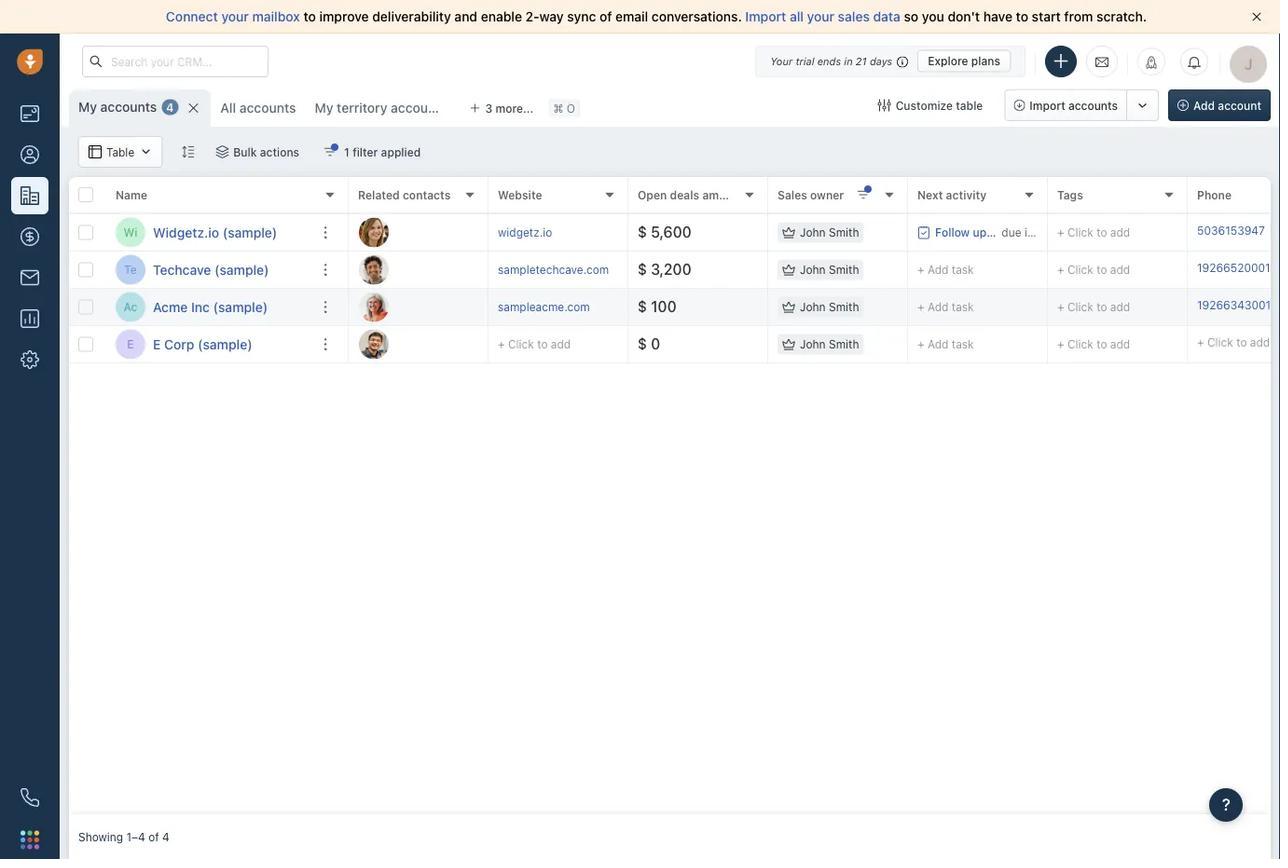 Task type: describe. For each thing, give the bounding box(es) containing it.
sampleacme.com
[[498, 301, 590, 314]]

19266343001
[[1197, 299, 1271, 312]]

add for $ 100
[[928, 301, 949, 314]]

1 your from the left
[[221, 9, 249, 24]]

table button
[[78, 136, 162, 168]]

activity
[[946, 188, 987, 201]]

open
[[638, 188, 667, 201]]

$ for $ 0
[[638, 335, 647, 353]]

phone
[[1197, 188, 1232, 201]]

connect your mailbox to improve deliverability and enable 2-way sync of email conversations. import all your sales data so you don't have to start from scratch.
[[166, 9, 1147, 24]]

import accounts
[[1030, 99, 1118, 112]]

add for $ 0
[[1110, 338, 1130, 351]]

sales
[[778, 188, 807, 201]]

grid containing $ 5,600
[[69, 177, 1280, 815]]

contacts
[[403, 188, 451, 201]]

acme inc (sample)
[[153, 299, 268, 315]]

(sample) down name column header
[[223, 225, 277, 240]]

press space to select this row. row containing $ 3,200
[[349, 252, 1280, 289]]

owner
[[810, 188, 844, 201]]

don't
[[948, 9, 980, 24]]

widgetz.io
[[498, 226, 552, 239]]

widgetz.io (sample)
[[153, 225, 277, 240]]

e for e corp (sample)
[[153, 337, 161, 352]]

email
[[615, 9, 648, 24]]

customize table button
[[866, 90, 995, 121]]

row group containing widgetz.io (sample)
[[69, 214, 349, 364]]

next activity
[[918, 188, 987, 201]]

(sample) down acme inc (sample) link
[[198, 337, 252, 352]]

+ add task for $ 100
[[918, 301, 974, 314]]

bulk actions
[[233, 145, 299, 159]]

4 inside my accounts 4
[[166, 101, 174, 114]]

mailbox
[[252, 9, 300, 24]]

sales owner
[[778, 188, 844, 201]]

john for 3,200
[[800, 263, 826, 276]]

your
[[770, 55, 793, 67]]

acme inc (sample) link
[[153, 298, 268, 317]]

(sample) down widgetz.io (sample) link
[[214, 262, 269, 277]]

and
[[454, 9, 477, 24]]

scratch.
[[1097, 9, 1147, 24]]

explore plans
[[928, 55, 1001, 68]]

showing 1–4 of 4
[[78, 831, 169, 844]]

19266343001 link
[[1197, 297, 1271, 317]]

import accounts group
[[1005, 90, 1159, 121]]

email image
[[1096, 54, 1109, 69]]

john smith for $ 3,200
[[800, 263, 859, 276]]

due in 2 days
[[1002, 226, 1072, 239]]

+ click to add for $ 3,200
[[1057, 263, 1130, 276]]

my for my territory accounts
[[315, 100, 333, 116]]

john smith for $ 0
[[800, 338, 859, 351]]

your trial ends in 21 days
[[770, 55, 893, 67]]

connect
[[166, 9, 218, 24]]

click for $ 100
[[1068, 301, 1094, 314]]

john for 100
[[800, 301, 826, 314]]

5036153947 link
[[1197, 223, 1265, 243]]

$ for $ 5,600
[[638, 223, 647, 241]]

sync
[[567, 9, 596, 24]]

data
[[873, 9, 901, 24]]

3 more... button
[[459, 95, 544, 121]]

1
[[344, 145, 350, 159]]

actions
[[260, 145, 299, 159]]

0 horizontal spatial import
[[745, 9, 786, 24]]

3 more...
[[485, 102, 534, 115]]

add for $ 0
[[928, 338, 949, 351]]

import all your sales data link
[[745, 9, 904, 24]]

⌘
[[553, 102, 564, 115]]

open deals amount
[[638, 188, 744, 201]]

my accounts 4
[[78, 99, 174, 115]]

ends
[[817, 55, 841, 67]]

container_wx8msf4aqz5i3rn1 image inside '1 filter applied' button
[[324, 145, 337, 159]]

style_myh0__igzzd8unmi image
[[181, 145, 194, 159]]

$ 100
[[638, 298, 677, 316]]

0 horizontal spatial of
[[148, 831, 159, 844]]

2
[[1037, 226, 1044, 239]]

container_wx8msf4aqz5i3rn1 image inside table dropdown button
[[89, 145, 102, 159]]

task for $ 0
[[952, 338, 974, 351]]

$ 3,200
[[638, 261, 692, 278]]

(sample) right "inc"
[[213, 299, 268, 315]]

1 filter applied button
[[312, 136, 433, 168]]

+ click to add for $ 0
[[1057, 338, 1130, 351]]

add account button
[[1168, 90, 1271, 121]]

+ add task for $ 3,200
[[918, 263, 974, 276]]

5036153947
[[1197, 224, 1265, 237]]

way
[[539, 9, 564, 24]]

press space to select this row. row containing techcave (sample)
[[69, 252, 349, 289]]

inc
[[191, 299, 210, 315]]

1–4
[[126, 831, 145, 844]]

tags
[[1057, 188, 1083, 201]]

connect your mailbox link
[[166, 9, 304, 24]]

sampleacme.com link
[[498, 301, 590, 314]]

widgetz.io (sample) link
[[153, 223, 277, 242]]

my territory accounts
[[315, 100, 447, 116]]

table
[[106, 145, 135, 158]]

name
[[116, 188, 147, 201]]

start
[[1032, 9, 1061, 24]]

enable
[[481, 9, 522, 24]]

add account
[[1194, 99, 1262, 112]]

click for $ 3,200
[[1068, 263, 1094, 276]]

s image
[[359, 255, 389, 285]]

accounts for my
[[100, 99, 157, 115]]

deals
[[670, 188, 700, 201]]

bulk actions button
[[204, 136, 312, 168]]

all
[[790, 9, 804, 24]]

press space to select this row. row containing $ 0
[[349, 326, 1280, 364]]

customize table
[[896, 99, 983, 112]]



Task type: locate. For each thing, give the bounding box(es) containing it.
4 $ from the top
[[638, 335, 647, 353]]

explore plans link
[[918, 50, 1011, 72]]

sales
[[838, 9, 870, 24]]

sampletechcave.com
[[498, 263, 609, 276]]

1 horizontal spatial in
[[1025, 226, 1034, 239]]

in
[[844, 55, 853, 67], [1025, 226, 1034, 239]]

click
[[1068, 226, 1094, 239], [1068, 263, 1094, 276], [1068, 301, 1094, 314], [1207, 336, 1233, 349], [508, 338, 534, 351], [1068, 338, 1094, 351]]

explore
[[928, 55, 968, 68]]

e
[[153, 337, 161, 352], [127, 338, 134, 351]]

1 horizontal spatial my
[[315, 100, 333, 116]]

days inside "press space to select this row." row
[[1047, 226, 1072, 239]]

trial
[[796, 55, 815, 67]]

e for e
[[127, 338, 134, 351]]

j image for $ 5,600
[[359, 218, 389, 248]]

1 vertical spatial 4
[[162, 831, 169, 844]]

showing
[[78, 831, 123, 844]]

so
[[904, 9, 919, 24]]

3 john from the top
[[800, 301, 826, 314]]

container_wx8msf4aqz5i3rn1 image inside bulk actions button
[[216, 145, 229, 159]]

container_wx8msf4aqz5i3rn1 image
[[878, 99, 891, 112], [89, 145, 102, 159], [216, 145, 229, 159], [782, 226, 795, 239], [918, 226, 931, 239], [782, 263, 795, 276]]

1 john from the top
[[800, 226, 826, 239]]

press space to select this row. row containing $ 100
[[349, 289, 1280, 326]]

3 smith from the top
[[829, 301, 859, 314]]

1 horizontal spatial of
[[600, 9, 612, 24]]

phone element
[[11, 780, 48, 817]]

bulk
[[233, 145, 257, 159]]

ac
[[124, 301, 137, 314]]

import inside "button"
[[1030, 99, 1066, 112]]

$ left 100 on the top of the page
[[638, 298, 647, 316]]

+ click to add for $ 5,600
[[1057, 226, 1130, 239]]

my
[[78, 99, 97, 115], [315, 100, 333, 116]]

from
[[1064, 9, 1093, 24]]

2 john from the top
[[800, 263, 826, 276]]

e down ac
[[127, 338, 134, 351]]

filter
[[353, 145, 378, 159]]

press space to select this row. row containing $ 5,600
[[349, 214, 1280, 252]]

2 your from the left
[[807, 9, 835, 24]]

widgetz.io link
[[498, 226, 552, 239]]

press space to select this row. row
[[69, 214, 349, 252], [349, 214, 1280, 252], [69, 252, 349, 289], [349, 252, 1280, 289], [69, 289, 349, 326], [349, 289, 1280, 326], [69, 326, 349, 364], [349, 326, 1280, 364]]

2 row group from the left
[[349, 214, 1280, 364]]

smith for 5,600
[[829, 226, 859, 239]]

2 task from the top
[[952, 301, 974, 314]]

days right 2
[[1047, 226, 1072, 239]]

0 horizontal spatial e
[[127, 338, 134, 351]]

2-
[[526, 9, 539, 24]]

1 $ from the top
[[638, 223, 647, 241]]

1 filter applied
[[344, 145, 421, 159]]

john for 0
[[800, 338, 826, 351]]

j image down 'l' icon
[[359, 330, 389, 359]]

2 john smith from the top
[[800, 263, 859, 276]]

table
[[956, 99, 983, 112]]

0 vertical spatial task
[[952, 263, 974, 276]]

2 vertical spatial + add task
[[918, 338, 974, 351]]

customize
[[896, 99, 953, 112]]

$ left the 3,200
[[638, 261, 647, 278]]

1 vertical spatial j image
[[359, 330, 389, 359]]

smith
[[829, 226, 859, 239], [829, 263, 859, 276], [829, 301, 859, 314], [829, 338, 859, 351]]

all accounts button
[[211, 90, 305, 127], [220, 100, 296, 116]]

accounts right all
[[239, 100, 296, 116]]

1 row group from the left
[[69, 214, 349, 364]]

$
[[638, 223, 647, 241], [638, 261, 647, 278], [638, 298, 647, 316], [638, 335, 647, 353]]

in left 2
[[1025, 226, 1034, 239]]

1 horizontal spatial e
[[153, 337, 161, 352]]

j image for $ 0
[[359, 330, 389, 359]]

import accounts button
[[1005, 90, 1127, 121]]

my left territory
[[315, 100, 333, 116]]

website
[[498, 188, 542, 201]]

applied
[[381, 145, 421, 159]]

3,200
[[651, 261, 692, 278]]

my accounts link
[[78, 98, 157, 117]]

4 right 1–4 on the left of page
[[162, 831, 169, 844]]

0 vertical spatial import
[[745, 9, 786, 24]]

l image
[[359, 292, 389, 322]]

⌘ o
[[553, 102, 575, 115]]

2 $ from the top
[[638, 261, 647, 278]]

0 vertical spatial in
[[844, 55, 853, 67]]

0 vertical spatial days
[[870, 55, 893, 67]]

1 horizontal spatial days
[[1047, 226, 1072, 239]]

container_wx8msf4aqz5i3rn1 image inside customize table button
[[878, 99, 891, 112]]

0 vertical spatial 4
[[166, 101, 174, 114]]

add for $ 5,600
[[1110, 226, 1130, 239]]

conversations.
[[652, 9, 742, 24]]

0 horizontal spatial your
[[221, 9, 249, 24]]

add inside button
[[1194, 99, 1215, 112]]

in left 21
[[844, 55, 853, 67]]

2 vertical spatial task
[[952, 338, 974, 351]]

1 vertical spatial + add task
[[918, 301, 974, 314]]

0 horizontal spatial in
[[844, 55, 853, 67]]

grid
[[69, 177, 1280, 815]]

$ for $ 3,200
[[638, 261, 647, 278]]

john smith for $ 5,600
[[800, 226, 859, 239]]

corp
[[164, 337, 194, 352]]

to
[[304, 9, 316, 24], [1016, 9, 1028, 24], [1097, 226, 1107, 239], [1097, 263, 1107, 276], [1097, 301, 1107, 314], [1237, 336, 1247, 349], [537, 338, 548, 351], [1097, 338, 1107, 351]]

your left mailbox
[[221, 9, 249, 24]]

techcave (sample)
[[153, 262, 269, 277]]

0
[[651, 335, 660, 353]]

name column header
[[106, 177, 349, 214]]

+ add task for $ 0
[[918, 338, 974, 351]]

1 task from the top
[[952, 263, 974, 276]]

techcave
[[153, 262, 211, 277]]

of right 1–4 on the left of page
[[148, 831, 159, 844]]

add for $ 3,200
[[928, 263, 949, 276]]

0 horizontal spatial days
[[870, 55, 893, 67]]

e corp (sample)
[[153, 337, 252, 352]]

of
[[600, 9, 612, 24], [148, 831, 159, 844]]

john for 5,600
[[800, 226, 826, 239]]

smith for 3,200
[[829, 263, 859, 276]]

(sample)
[[223, 225, 277, 240], [214, 262, 269, 277], [213, 299, 268, 315], [198, 337, 252, 352]]

$ left 5,600
[[638, 223, 647, 241]]

your
[[221, 9, 249, 24], [807, 9, 835, 24]]

container_wx8msf4aqz5i3rn1 image inside table dropdown button
[[139, 145, 152, 159]]

0 vertical spatial j image
[[359, 218, 389, 248]]

+ add task
[[918, 263, 974, 276], [918, 301, 974, 314], [918, 338, 974, 351]]

my up table dropdown button
[[78, 99, 97, 115]]

e left corp on the left top of the page
[[153, 337, 161, 352]]

1 vertical spatial in
[[1025, 226, 1034, 239]]

row group
[[69, 214, 349, 364], [349, 214, 1280, 364]]

smith for 100
[[829, 301, 859, 314]]

wi
[[124, 226, 138, 239]]

of right sync at the top left
[[600, 9, 612, 24]]

4 john from the top
[[800, 338, 826, 351]]

accounts for import
[[1069, 99, 1118, 112]]

3 task from the top
[[952, 338, 974, 351]]

4 john smith from the top
[[800, 338, 859, 351]]

1 vertical spatial days
[[1047, 226, 1072, 239]]

territory
[[337, 100, 387, 116]]

1 + add task from the top
[[918, 263, 974, 276]]

$ left 0
[[638, 335, 647, 353]]

press space to select this row. row containing widgetz.io (sample)
[[69, 214, 349, 252]]

j image
[[359, 218, 389, 248], [359, 330, 389, 359]]

accounts up applied
[[391, 100, 447, 116]]

accounts down email icon
[[1069, 99, 1118, 112]]

1 smith from the top
[[829, 226, 859, 239]]

in inside "press space to select this row." row
[[1025, 226, 1034, 239]]

100
[[651, 298, 677, 316]]

have
[[984, 9, 1013, 24]]

te
[[124, 263, 137, 276]]

john
[[800, 226, 826, 239], [800, 263, 826, 276], [800, 301, 826, 314], [800, 338, 826, 351]]

accounts for all
[[239, 100, 296, 116]]

1 horizontal spatial import
[[1030, 99, 1066, 112]]

2 j image from the top
[[359, 330, 389, 359]]

3 john smith from the top
[[800, 301, 859, 314]]

0 vertical spatial + add task
[[918, 263, 974, 276]]

2 + add task from the top
[[918, 301, 974, 314]]

my territory accounts button
[[305, 90, 455, 127], [315, 100, 447, 116]]

all
[[220, 100, 236, 116]]

$ 0
[[638, 335, 660, 353]]

3 + add task from the top
[[918, 338, 974, 351]]

smith for 0
[[829, 338, 859, 351]]

john smith for $ 100
[[800, 301, 859, 314]]

+ click to add for $ 100
[[1057, 301, 1130, 314]]

click for $ 0
[[1068, 338, 1094, 351]]

3
[[485, 102, 493, 115]]

task for $ 100
[[952, 301, 974, 314]]

your right all
[[807, 9, 835, 24]]

container_wx8msf4aqz5i3rn1 image
[[139, 145, 152, 159], [324, 145, 337, 159], [782, 301, 795, 314], [782, 338, 795, 351]]

1 vertical spatial of
[[148, 831, 159, 844]]

techcave (sample) link
[[153, 261, 269, 279]]

21
[[856, 55, 867, 67]]

add
[[1194, 99, 1215, 112], [928, 263, 949, 276], [928, 301, 949, 314], [928, 338, 949, 351]]

add for $ 3,200
[[1110, 263, 1130, 276]]

improve
[[319, 9, 369, 24]]

days right 21
[[870, 55, 893, 67]]

click for $ 5,600
[[1068, 226, 1094, 239]]

row group containing $ 5,600
[[349, 214, 1280, 364]]

you
[[922, 9, 944, 24]]

1 j image from the top
[[359, 218, 389, 248]]

accounts inside "button"
[[1069, 99, 1118, 112]]

due
[[1002, 226, 1022, 239]]

e corp (sample) link
[[153, 335, 252, 354]]

1 horizontal spatial your
[[807, 9, 835, 24]]

related contacts
[[358, 188, 451, 201]]

0 vertical spatial of
[[600, 9, 612, 24]]

name row
[[69, 177, 349, 214]]

4 smith from the top
[[829, 338, 859, 351]]

Search your CRM... text field
[[82, 46, 269, 77]]

acme
[[153, 299, 188, 315]]

account
[[1218, 99, 1262, 112]]

close image
[[1252, 12, 1262, 21]]

press space to select this row. row containing acme inc (sample)
[[69, 289, 349, 326]]

4 down search your crm... text box
[[166, 101, 174, 114]]

5,600
[[651, 223, 692, 241]]

1 vertical spatial import
[[1030, 99, 1066, 112]]

2 smith from the top
[[829, 263, 859, 276]]

press space to select this row. row containing e corp (sample)
[[69, 326, 349, 364]]

phone image
[[21, 789, 39, 807]]

sampletechcave.com link
[[498, 263, 609, 276]]

my for my accounts 4
[[78, 99, 97, 115]]

0 horizontal spatial my
[[78, 99, 97, 115]]

task for $ 3,200
[[952, 263, 974, 276]]

accounts
[[1069, 99, 1118, 112], [100, 99, 157, 115], [239, 100, 296, 116], [391, 100, 447, 116]]

more...
[[496, 102, 534, 115]]

add for $ 100
[[1110, 301, 1130, 314]]

1 john smith from the top
[[800, 226, 859, 239]]

o
[[567, 102, 575, 115]]

3 $ from the top
[[638, 298, 647, 316]]

accounts up table
[[100, 99, 157, 115]]

freshworks switcher image
[[21, 831, 39, 850]]

widgetz.io
[[153, 225, 219, 240]]

19266520001 link
[[1197, 260, 1271, 280]]

j image up "s" image
[[359, 218, 389, 248]]

19266520001
[[1197, 261, 1271, 274]]

$ for $ 100
[[638, 298, 647, 316]]

1 vertical spatial task
[[952, 301, 974, 314]]



Task type: vqa. For each thing, say whether or not it's contained in the screenshot.
MEETING
no



